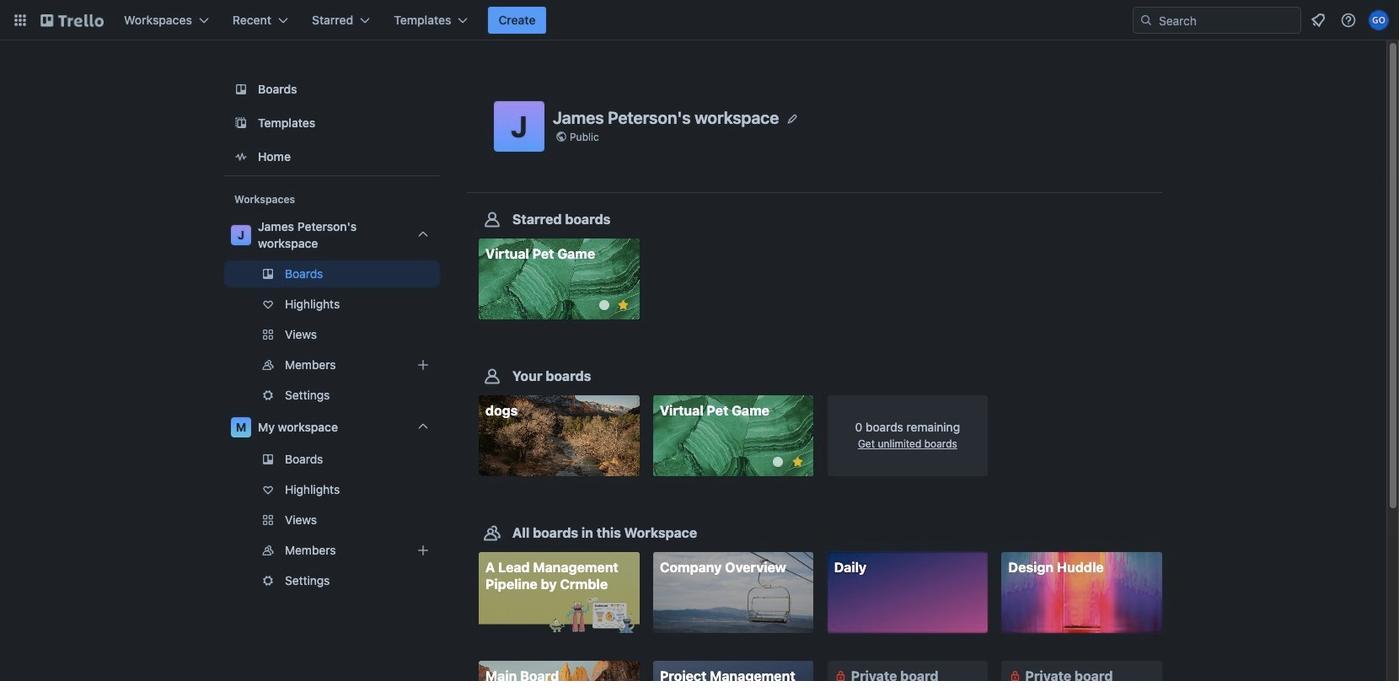 Task type: describe. For each thing, give the bounding box(es) containing it.
0 notifications image
[[1309, 10, 1329, 30]]

board image
[[231, 79, 251, 100]]

there is new activity on this board. image for click to unstar this board. it will be removed from your starred list. icon
[[599, 300, 609, 310]]

open information menu image
[[1341, 12, 1358, 29]]

gary orlando (garyorlando) image
[[1369, 10, 1390, 30]]

home image
[[231, 147, 251, 167]]

there is new activity on this board. image for click to unstar this board. it will be removed from your starred list. image
[[774, 457, 784, 467]]

click to unstar this board. it will be removed from your starred list. image
[[616, 298, 631, 313]]

click to unstar this board. it will be removed from your starred list. image
[[790, 455, 806, 470]]

search image
[[1140, 13, 1154, 27]]

2 sm image from the left
[[1007, 668, 1024, 681]]



Task type: locate. For each thing, give the bounding box(es) containing it.
template board image
[[231, 113, 251, 133]]

1 add image from the top
[[413, 355, 433, 375]]

1 horizontal spatial there is new activity on this board. image
[[774, 457, 784, 467]]

1 vertical spatial add image
[[413, 541, 433, 561]]

back to home image
[[40, 7, 104, 34]]

Search field
[[1154, 8, 1301, 32]]

there is new activity on this board. image
[[599, 300, 609, 310], [774, 457, 784, 467]]

1 vertical spatial there is new activity on this board. image
[[774, 457, 784, 467]]

0 vertical spatial add image
[[413, 355, 433, 375]]

primary element
[[0, 0, 1400, 40]]

0 vertical spatial there is new activity on this board. image
[[599, 300, 609, 310]]

1 horizontal spatial sm image
[[1007, 668, 1024, 681]]

0 horizontal spatial there is new activity on this board. image
[[599, 300, 609, 310]]

add image
[[413, 355, 433, 375], [413, 541, 433, 561]]

there is new activity on this board. image left click to unstar this board. it will be removed from your starred list. icon
[[599, 300, 609, 310]]

sm image
[[833, 668, 850, 681], [1007, 668, 1024, 681]]

1 sm image from the left
[[833, 668, 850, 681]]

2 add image from the top
[[413, 541, 433, 561]]

there is new activity on this board. image left click to unstar this board. it will be removed from your starred list. image
[[774, 457, 784, 467]]

0 horizontal spatial sm image
[[833, 668, 850, 681]]



Task type: vqa. For each thing, say whether or not it's contained in the screenshot.
Click to unstar this board. It will be removed from your starred list. image
yes



